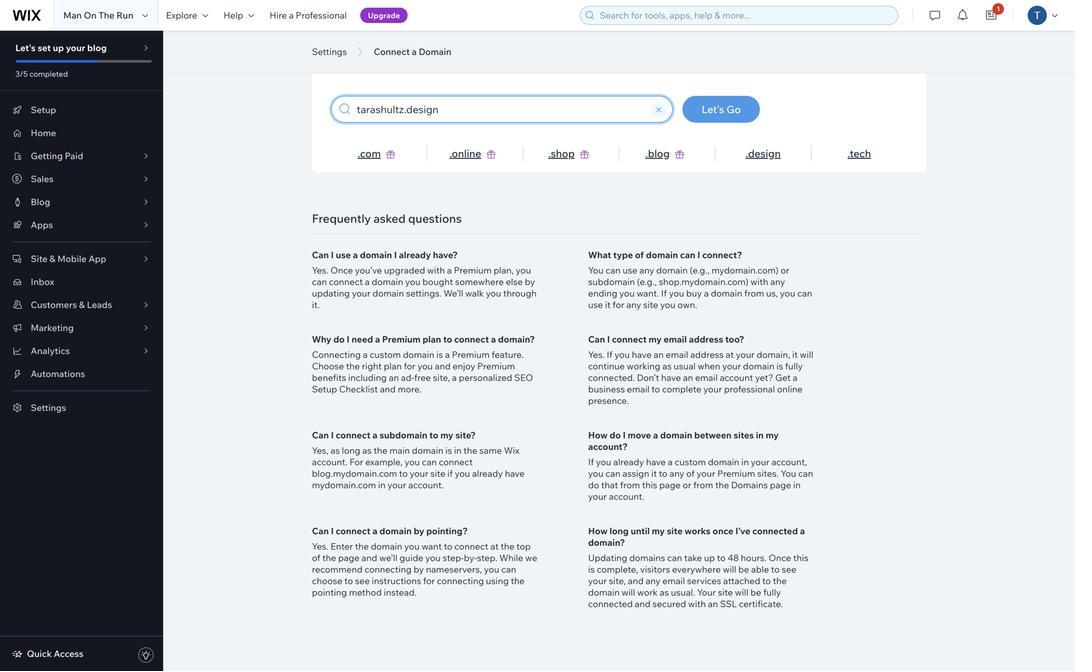 Task type: vqa. For each thing, say whether or not it's contained in the screenshot.
. online
yes



Task type: locate. For each thing, give the bounding box(es) containing it.
let's go
[[702, 103, 741, 116]]

can inside the can i connect a domain by pointing? yes. enter the domain you want to connect at the top of the page and we'll guide you step-by-step. while we recommend connecting by nameservers, you can choose to see instructions for connecting using the pointing method instead.
[[501, 564, 516, 576]]

account.
[[312, 457, 348, 468], [408, 480, 444, 491], [609, 491, 644, 503]]

why do i need a premium plan to connect a domain? connecting a custom domain is a premium feature. choose the right plan for you and enjoy premium benefits including an ad-free site, a personalized seo setup checklist and more.
[[312, 334, 535, 395]]

already down same
[[472, 468, 503, 480]]

0 horizontal spatial this
[[642, 480, 657, 491]]

1 horizontal spatial account.
[[408, 480, 444, 491]]

. for shop
[[548, 147, 551, 160]]

settings down professional
[[312, 46, 347, 57]]

do up connect a domain
[[415, 24, 431, 40]]

wix
[[504, 445, 519, 457]]

. for design
[[746, 147, 748, 160]]

have up working
[[632, 349, 652, 361]]

get
[[775, 372, 791, 384]]

what for what domain do you want to connect to man on the run?
[[331, 24, 364, 40]]

move
[[628, 430, 651, 441]]

can right us,
[[797, 288, 812, 299]]

yes. for can i connect my email address too? yes. if you have an email address at your domain, it will continue working as usual when your domain is fully connected. don't have an email account yet? get a business email to complete your professional online presence.
[[588, 349, 605, 361]]

buy inside what type of domain can i connect? you can use any domain (e.g., mydomain.com) or subdomain (e.g., shop.mydomain.com) with any ending you want. if you buy a domain from us, you can use it for any site you own.
[[686, 288, 702, 299]]

0 horizontal spatial custom
[[370, 349, 401, 361]]

your
[[501, 41, 522, 54], [66, 42, 85, 53], [352, 288, 371, 299], [736, 349, 755, 361], [722, 361, 741, 372], [703, 384, 722, 395], [751, 457, 770, 468], [410, 468, 428, 480], [697, 468, 715, 480], [388, 480, 406, 491], [588, 491, 607, 503], [588, 576, 607, 587]]

1 horizontal spatial at
[[726, 349, 734, 361]]

site down want.
[[643, 299, 658, 311]]

customers & leads
[[31, 299, 112, 311]]

subdomain inside what type of domain can i connect? you can use any domain (e.g., mydomain.com) or subdomain (e.g., shop.mydomain.com) with any ending you want. if you buy a domain from us, you can use it for any site you own.
[[588, 276, 635, 288]]

0 vertical spatial plan
[[423, 334, 441, 345]]

guide
[[399, 553, 423, 564]]

2 horizontal spatial page
[[770, 480, 791, 491]]

1 vertical spatial how
[[588, 526, 608, 537]]

yes. up "continue" at the bottom right of page
[[588, 349, 605, 361]]

this inside how long until my site works once i've connected a domain? updating domains can take up to 48 hours. once this is complete, visitors everywhere will be able to see your site, and any email services attached to the domain will work as usual. your site will be fully connected and secured with an ssl certificate.
[[793, 553, 809, 564]]

how up "updating"
[[588, 526, 608, 537]]

enter down professional
[[331, 41, 357, 54]]

step-
[[443, 553, 464, 564]]

from left us,
[[744, 288, 764, 299]]

home
[[31, 127, 56, 139]]

0 vertical spatial subdomain
[[588, 276, 635, 288]]

how inside how long until my site works once i've connected a domain? updating domains can take up to 48 hours. once this is complete, visitors everywhere will be able to see your site, and any email services attached to the domain will work as usual. your site will be fully connected and secured with an ssl certificate.
[[588, 526, 608, 537]]

1 vertical spatial domain?
[[588, 538, 625, 549]]

connect inside can i connect my email address too? yes. if you have an email address at your domain, it will continue working as usual when your domain is fully connected. don't have an email account yet? get a business email to complete your professional online presence.
[[612, 334, 647, 345]]

6 . from the left
[[848, 147, 850, 160]]

yes. inside can i connect my email address too? yes. if you have an email address at your domain, it will continue working as usual when your domain is fully connected. don't have an email account yet? get a business email to complete your professional online presence.
[[588, 349, 605, 361]]

let's
[[15, 42, 36, 53], [702, 103, 724, 116]]

let's inside sidebar element
[[15, 42, 36, 53]]

checklist
[[339, 384, 378, 395]]

0 vertical spatial setup
[[31, 104, 56, 116]]

on
[[84, 10, 97, 21], [603, 24, 621, 40]]

connect up working
[[612, 334, 647, 345]]

i inside the can i connect a domain by pointing? yes. enter the domain you want to connect at the top of the page and we'll guide you step-by-step. while we recommend connecting by nameservers, you can choose to see instructions for connecting using the pointing method instead.
[[331, 526, 334, 537]]

1 horizontal spatial with
[[688, 599, 706, 610]]

secured
[[653, 599, 686, 610]]

0 horizontal spatial if
[[588, 457, 594, 468]]

0 horizontal spatial you
[[588, 265, 604, 276]]

0 vertical spatial let's
[[15, 42, 36, 53]]

have
[[632, 349, 652, 361], [661, 372, 681, 384], [646, 457, 666, 468], [505, 468, 525, 480]]

0 horizontal spatial what
[[331, 24, 364, 40]]

mydomain.com)
[[712, 265, 779, 276]]

buy down 'shop.mydomain.com)' at the right top of page
[[686, 288, 702, 299]]

1 horizontal spatial the
[[624, 24, 646, 40]]

you've
[[355, 265, 382, 276]]

2 vertical spatial it
[[651, 468, 657, 480]]

can up yes,
[[312, 430, 329, 441]]

2 horizontal spatial it
[[792, 349, 798, 361]]

0 horizontal spatial on
[[84, 10, 97, 21]]

2 horizontal spatial if
[[661, 288, 667, 299]]

for inside what type of domain can i connect? you can use any domain (e.g., mydomain.com) or subdomain (e.g., shop.mydomain.com) with any ending you want. if you buy a domain from us, you can use it for any site you own.
[[613, 299, 624, 311]]

own. inside the "what domain do you want to connect to man on the run? enter the web address you want for your site. it can be a domain you want to buy or one you already own."
[[803, 41, 826, 54]]

1 vertical spatial long
[[610, 526, 629, 537]]

(e.g.,
[[690, 265, 710, 276], [637, 276, 657, 288]]

or up works
[[683, 480, 691, 491]]

your inside the can i use a domain i already have? yes. once you've upgraded with a premium plan, you can connect a domain you bought somewhere else by updating your domain settings. we'll walk you through it.
[[352, 288, 371, 299]]

0 vertical spatial fully
[[785, 361, 803, 372]]

can for can i connect a subdomain to my site? yes, as long as the main domain is in the same wix account. for example, you can connect blog.mydomain.com to your site if you already have mydomain.com in your account.
[[312, 430, 329, 441]]

1 horizontal spatial see
[[782, 564, 796, 576]]

your inside how long until my site works once i've connected a domain? updating domains can take up to 48 hours. once this is complete, visitors everywhere will be able to see your site, and any email services attached to the domain will work as usual. your site will be fully connected and secured with an ssl certificate.
[[588, 576, 607, 587]]

and
[[435, 361, 451, 372], [380, 384, 396, 395], [361, 553, 377, 564], [628, 576, 644, 587], [635, 599, 651, 610]]

we
[[525, 553, 537, 564]]

as right yes,
[[331, 445, 340, 457]]

of right type
[[635, 250, 644, 261]]

site
[[31, 253, 48, 265]]

1 vertical spatial up
[[704, 553, 715, 564]]

what type of domain can i connect? you can use any domain (e.g., mydomain.com) or subdomain (e.g., shop.mydomain.com) with any ending you want. if you buy a domain from us, you can use it for any site you own.
[[588, 250, 812, 311]]

and down work on the bottom right of page
[[635, 599, 651, 610]]

account. down yes,
[[312, 457, 348, 468]]

1 vertical spatial see
[[355, 576, 370, 587]]

you down somewhere
[[486, 288, 501, 299]]

it down ending
[[605, 299, 611, 311]]

from left domains
[[693, 480, 713, 491]]

3 . from the left
[[548, 147, 551, 160]]

1 . from the left
[[358, 147, 360, 160]]

1 vertical spatial setup
[[312, 384, 337, 395]]

1 vertical spatial once
[[769, 553, 791, 564]]

0 vertical spatial (e.g.,
[[690, 265, 710, 276]]

connect up the for
[[336, 430, 370, 441]]

or
[[713, 41, 723, 54], [781, 265, 789, 276], [683, 480, 691, 491]]

1 vertical spatial &
[[79, 299, 85, 311]]

0 vertical spatial on
[[84, 10, 97, 21]]

it right assign
[[651, 468, 657, 480]]

setup up 'home'
[[31, 104, 56, 116]]

1 vertical spatial blog
[[648, 147, 670, 160]]

for up ad-
[[404, 361, 416, 372]]

let's left go
[[702, 103, 724, 116]]

sales
[[31, 173, 54, 185]]

connect a domain button
[[367, 42, 458, 61]]

any inside how long until my site works once i've connected a domain? updating domains can take up to 48 hours. once this is complete, visitors everywhere will be able to see your site, and any email services attached to the domain will work as usual. your site will be fully connected and secured with an ssl certificate.
[[646, 576, 660, 587]]

0 horizontal spatial own.
[[678, 299, 697, 311]]

enter inside the can i connect a domain by pointing? yes. enter the domain you want to connect at the top of the page and we'll guide you step-by-step. while we recommend connecting by nameservers, you can choose to see instructions for connecting using the pointing method instead.
[[331, 541, 353, 553]]

& inside customers & leads dropdown button
[[79, 299, 85, 311]]

can inside the can i use a domain i already have? yes. once you've upgraded with a premium plan, you can connect a domain you bought somewhere else by updating your domain settings. we'll walk you through it.
[[312, 276, 327, 288]]

let's inside button
[[702, 103, 724, 116]]

to inside how do i move a domain between sites in my account? if you already have a custom domain in your account, you can assign it to any of your premium sites. you can do that from this page or from the domains page in your account.
[[659, 468, 668, 480]]

0 horizontal spatial man
[[63, 10, 82, 21]]

1 vertical spatial at
[[490, 541, 499, 553]]

quick
[[27, 649, 52, 660]]

want
[[459, 24, 488, 40], [460, 41, 483, 54], [655, 41, 679, 54], [422, 541, 442, 553]]

0 horizontal spatial account.
[[312, 457, 348, 468]]

can left take
[[667, 553, 682, 564]]

use down type
[[623, 265, 637, 276]]

you up "guide"
[[404, 541, 420, 553]]

domain?
[[498, 334, 535, 345], [588, 538, 625, 549]]

everywhere
[[672, 564, 721, 576]]

1 vertical spatial this
[[793, 553, 809, 564]]

1 horizontal spatial if
[[607, 349, 613, 361]]

apps
[[31, 219, 53, 231]]

i
[[331, 250, 334, 261], [394, 250, 397, 261], [697, 250, 700, 261], [347, 334, 350, 345], [607, 334, 610, 345], [331, 430, 334, 441], [623, 430, 626, 441], [331, 526, 334, 537]]

0 horizontal spatial setup
[[31, 104, 56, 116]]

my right until
[[652, 526, 665, 537]]

domain? inside how long until my site works once i've connected a domain? updating domains can take up to 48 hours. once this is complete, visitors everywhere will be able to see your site, and any email services attached to the domain will work as usual. your site will be fully connected and secured with an ssl certificate.
[[588, 538, 625, 549]]

custom
[[370, 349, 401, 361], [675, 457, 706, 468]]

the
[[99, 10, 114, 21], [624, 24, 646, 40]]

man on the run
[[63, 10, 133, 21]]

your right set
[[66, 42, 85, 53]]

feature.
[[492, 349, 524, 361]]

upgraded
[[384, 265, 425, 276]]

long left until
[[610, 526, 629, 537]]

1 vertical spatial you
[[781, 468, 796, 480]]

any down "visitors"
[[646, 576, 660, 587]]

custom up right
[[370, 349, 401, 361]]

this down assign
[[642, 480, 657, 491]]

us,
[[766, 288, 778, 299]]

paid
[[65, 150, 83, 162]]

2 horizontal spatial with
[[751, 276, 768, 288]]

0 vertical spatial yes.
[[312, 265, 329, 276]]

account. down that
[[609, 491, 644, 503]]

with down your
[[688, 599, 706, 610]]

0 vertical spatial buy
[[693, 41, 711, 54]]

domain,
[[757, 349, 790, 361]]

working
[[627, 361, 660, 372]]

2 horizontal spatial from
[[744, 288, 764, 299]]

connected right i've
[[752, 526, 798, 537]]

connect
[[374, 46, 410, 57]]

frequently asked questions
[[312, 211, 462, 226]]

blog
[[87, 42, 107, 53], [648, 147, 670, 160]]

com
[[360, 147, 381, 160]]

mobile
[[57, 253, 87, 265]]

you down main
[[405, 457, 420, 468]]

1 horizontal spatial online
[[777, 384, 803, 395]]

run
[[116, 10, 133, 21]]

setup link
[[0, 99, 163, 122]]

0 horizontal spatial with
[[427, 265, 445, 276]]

the left run?
[[624, 24, 646, 40]]

1 horizontal spatial site,
[[609, 576, 626, 587]]

blog
[[31, 196, 50, 208]]

marketing
[[31, 323, 74, 334]]

fully up certificate.
[[763, 587, 781, 599]]

will inside can i connect my email address too? yes. if you have an email address at your domain, it will continue working as usual when your domain is fully connected. don't have an email account yet? get a business email to complete your professional online presence.
[[800, 349, 813, 361]]

0 vertical spatial long
[[342, 445, 360, 457]]

&
[[50, 253, 55, 265], [79, 299, 85, 311]]

choose
[[312, 361, 344, 372]]

site, down complete,
[[609, 576, 626, 587]]

pointing?
[[426, 526, 468, 537]]

0 horizontal spatial page
[[338, 553, 359, 564]]

. for blog
[[645, 147, 648, 160]]

on left run
[[84, 10, 97, 21]]

subdomain inside 'can i connect a subdomain to my site? yes, as long as the main domain is in the same wix account. for example, you can connect blog.mydomain.com to your site if you already have mydomain.com in your account.'
[[380, 430, 427, 441]]

0 vertical spatial &
[[50, 253, 55, 265]]

enter up the recommend on the bottom of the page
[[331, 541, 353, 553]]

you inside can i connect my email address too? yes. if you have an email address at your domain, it will continue working as usual when your domain is fully connected. don't have an email account yet? get a business email to complete your professional online presence.
[[615, 349, 630, 361]]

do up "connecting"
[[333, 334, 345, 345]]

connect
[[506, 24, 555, 40], [329, 276, 363, 288], [454, 334, 489, 345], [612, 334, 647, 345], [336, 430, 370, 441], [439, 457, 473, 468], [336, 526, 370, 537], [454, 541, 488, 553]]

yes. up updating
[[312, 265, 329, 276]]

domain inside how long until my site works once i've connected a domain? updating domains can take up to 48 hours. once this is complete, visitors everywhere will be able to see your site, and any email services attached to the domain will work as usual. your site will be fully connected and secured with an ssl certificate.
[[588, 587, 620, 599]]

up
[[53, 42, 64, 53], [704, 553, 715, 564]]

hire
[[270, 10, 287, 21]]

plan up ad-
[[384, 361, 402, 372]]

0 vertical spatial settings
[[312, 46, 347, 57]]

1 horizontal spatial custom
[[675, 457, 706, 468]]

0 vertical spatial or
[[713, 41, 723, 54]]

an down your
[[708, 599, 718, 610]]

setup inside why do i need a premium plan to connect a domain? connecting a custom domain is a premium feature. choose the right plan for you and enjoy premium benefits including an ad-free site, a personalized seo setup checklist and more.
[[312, 384, 337, 395]]

2 vertical spatial with
[[688, 599, 706, 610]]

of up the recommend on the bottom of the page
[[312, 553, 320, 564]]

1 vertical spatial online
[[777, 384, 803, 395]]

is inside can i connect my email address too? yes. if you have an email address at your domain, it will continue working as usual when your domain is fully connected. don't have an email account yet? get a business email to complete your professional online presence.
[[776, 361, 783, 372]]

man inside the "what domain do you want to connect to man on the run? enter the web address you want for your site. it can be a domain you want to buy or one you already own."
[[573, 24, 600, 40]]

1 horizontal spatial you
[[781, 468, 796, 480]]

is inside how long until my site works once i've connected a domain? updating domains can take up to 48 hours. once this is complete, visitors everywhere will be able to see your site, and any email services attached to the domain will work as usual. your site will be fully connected and secured with an ssl certificate.
[[588, 564, 595, 576]]

i left move
[[623, 430, 626, 441]]

domain? inside why do i need a premium plan to connect a domain? connecting a custom domain is a premium feature. choose the right plan for you and enjoy premium benefits including an ad-free site, a personalized seo setup checklist and more.
[[498, 334, 535, 345]]

0 horizontal spatial (e.g.,
[[637, 276, 657, 288]]

already right one
[[766, 41, 801, 54]]

your left site.
[[501, 41, 522, 54]]

once inside the can i use a domain i already have? yes. once you've upgraded with a premium plan, you can connect a domain you bought somewhere else by updating your domain settings. we'll walk you through it.
[[331, 265, 353, 276]]

online inside can i connect my email address too? yes. if you have an email address at your domain, it will continue working as usual when your domain is fully connected. don't have an email account yet? get a business email to complete your professional online presence.
[[777, 384, 803, 395]]

0 vertical spatial you
[[588, 265, 604, 276]]

1 vertical spatial subdomain
[[380, 430, 427, 441]]

it right domain,
[[792, 349, 798, 361]]

and left we'll
[[361, 553, 377, 564]]

2 horizontal spatial account.
[[609, 491, 644, 503]]

2 vertical spatial account.
[[609, 491, 644, 503]]

any inside how do i move a domain between sites in my account? if you already have a custom domain in your account, you can assign it to any of your premium sites. you can do that from this page or from the domains page in your account.
[[670, 468, 684, 480]]

usual
[[674, 361, 696, 372]]

any right assign
[[670, 468, 684, 480]]

you inside why do i need a premium plan to connect a domain? connecting a custom domain is a premium feature. choose the right plan for you and enjoy premium benefits including an ad-free site, a personalized seo setup checklist and more.
[[418, 361, 433, 372]]

how inside how do i move a domain between sites in my account? if you already have a custom domain in your account, you can assign it to any of your premium sites. you can do that from this page or from the domains page in your account.
[[588, 430, 608, 441]]

2 vertical spatial of
[[312, 553, 320, 564]]

can down while
[[501, 564, 516, 576]]

with up bought
[[427, 265, 445, 276]]

nameservers,
[[426, 564, 482, 576]]

for left site.
[[485, 41, 499, 54]]

my up working
[[649, 334, 662, 345]]

your up account
[[722, 361, 741, 372]]

i inside can i connect my email address too? yes. if you have an email address at your domain, it will continue working as usual when your domain is fully connected. don't have an email account yet? get a business email to complete your professional online presence.
[[607, 334, 610, 345]]

premium inside how do i move a domain between sites in my account? if you already have a custom domain in your account, you can assign it to any of your premium sites. you can do that from this page or from the domains page in your account.
[[717, 468, 755, 480]]

custom inside why do i need a premium plan to connect a domain? connecting a custom domain is a premium feature. choose the right plan for you and enjoy premium benefits including an ad-free site, a personalized seo setup checklist and more.
[[370, 349, 401, 361]]

have?
[[433, 250, 458, 261]]

domain? up "updating"
[[588, 538, 625, 549]]

1 vertical spatial connecting
[[437, 576, 484, 587]]

. shop
[[548, 147, 575, 160]]

2 . from the left
[[449, 147, 452, 160]]

once inside how long until my site works once i've connected a domain? updating domains can take up to 48 hours. once this is complete, visitors everywhere will be able to see your site, and any email services attached to the domain will work as usual. your site will be fully connected and secured with an ssl certificate.
[[769, 553, 791, 564]]

0 vertical spatial site,
[[433, 372, 450, 384]]

or inside what type of domain can i connect? you can use any domain (e.g., mydomain.com) or subdomain (e.g., shop.mydomain.com) with any ending you want. if you buy a domain from us, you can use it for any site you own.
[[781, 265, 789, 276]]

or inside the "what domain do you want to connect to man on the run? enter the web address you want for your site. it can be a domain you want to buy or one you already own."
[[713, 41, 723, 54]]

4 . from the left
[[645, 147, 648, 160]]

site, inside why do i need a premium plan to connect a domain? connecting a custom domain is a premium feature. choose the right plan for you and enjoy premium benefits including an ad-free site, a personalized seo setup checklist and more.
[[433, 372, 450, 384]]

premium up ad-
[[382, 334, 421, 345]]

quick access button
[[12, 649, 83, 660]]

1 vertical spatial (e.g.,
[[637, 276, 657, 288]]

quick access
[[27, 649, 83, 660]]

an down usual
[[683, 372, 693, 384]]

0 horizontal spatial &
[[50, 253, 55, 265]]

once
[[713, 526, 733, 537]]

1 horizontal spatial once
[[769, 553, 791, 564]]

don't
[[637, 372, 659, 384]]

any up want.
[[639, 265, 654, 276]]

2 vertical spatial or
[[683, 480, 691, 491]]

my inside how do i move a domain between sites in my account? if you already have a custom domain in your account, you can assign it to any of your premium sites. you can do that from this page or from the domains page in your account.
[[766, 430, 779, 441]]

0 vertical spatial online
[[452, 147, 481, 160]]

0 vertical spatial man
[[63, 10, 82, 21]]

2 vertical spatial use
[[588, 299, 603, 311]]

able
[[751, 564, 769, 576]]

1 horizontal spatial fully
[[785, 361, 803, 372]]

connected
[[752, 526, 798, 537], [588, 599, 633, 610]]

you up ending
[[588, 265, 604, 276]]

type
[[613, 250, 633, 261]]

1 how from the top
[[588, 430, 608, 441]]

0 vertical spatial of
[[635, 250, 644, 261]]

2 how from the top
[[588, 526, 608, 537]]

2 horizontal spatial be
[[751, 587, 761, 599]]

. for tech
[[848, 147, 850, 160]]

domain inside why do i need a premium plan to connect a domain? connecting a custom domain is a premium feature. choose the right plan for you and enjoy premium benefits including an ad-free site, a personalized seo setup checklist and more.
[[403, 349, 434, 361]]

setup inside sidebar element
[[31, 104, 56, 116]]

1 vertical spatial connected
[[588, 599, 633, 610]]

your
[[697, 587, 716, 599]]

subdomain up ending
[[588, 276, 635, 288]]

will down "attached"
[[735, 587, 749, 599]]

go
[[727, 103, 741, 116]]

0 vertical spatial at
[[726, 349, 734, 361]]

0 horizontal spatial be
[[575, 41, 587, 54]]

with inside the can i use a domain i already have? yes. once you've upgraded with a premium plan, you can connect a domain you bought somewhere else by updating your domain settings. we'll walk you through it.
[[427, 265, 445, 276]]

1 vertical spatial man
[[573, 24, 600, 40]]

connect up "enjoy"
[[454, 334, 489, 345]]

use
[[336, 250, 351, 261], [623, 265, 637, 276], [588, 299, 603, 311]]

blog inside sidebar element
[[87, 42, 107, 53]]

1 horizontal spatial let's
[[702, 103, 724, 116]]

can up updating
[[312, 276, 327, 288]]

0 vertical spatial custom
[[370, 349, 401, 361]]

5 . from the left
[[746, 147, 748, 160]]

2 vertical spatial yes.
[[312, 541, 329, 553]]

1 vertical spatial on
[[603, 24, 621, 40]]

1 vertical spatial of
[[686, 468, 695, 480]]

or left one
[[713, 41, 723, 54]]

online down e.g. mystunningwebsite.com field
[[452, 147, 481, 160]]

can right example,
[[422, 457, 437, 468]]

address inside the "what domain do you want to connect to man on the run? enter the web address you want for your site. it can be a domain you want to buy or one you already own."
[[400, 41, 438, 54]]

how for how do i move a domain between sites in my account? if you already have a custom domain in your account, you can assign it to any of your premium sites. you can do that from this page or from the domains page in your account.
[[588, 430, 608, 441]]

1 vertical spatial with
[[751, 276, 768, 288]]

instead.
[[384, 587, 417, 599]]

can inside the can i connect a domain by pointing? yes. enter the domain you want to connect at the top of the page and we'll guide you step-by-step. while we recommend connecting by nameservers, you can choose to see instructions for connecting using the pointing method instead.
[[312, 526, 329, 537]]

ssl
[[720, 599, 737, 610]]

1 horizontal spatial be
[[738, 564, 749, 576]]

0 horizontal spatial plan
[[384, 361, 402, 372]]

be inside the "what domain do you want to connect to man on the run? enter the web address you want for your site. it can be a domain you want to buy or one you already own."
[[575, 41, 587, 54]]

what left type
[[588, 250, 611, 261]]

can
[[556, 41, 573, 54], [680, 250, 695, 261], [606, 265, 621, 276], [312, 276, 327, 288], [797, 288, 812, 299], [422, 457, 437, 468], [606, 468, 620, 480], [798, 468, 813, 480], [667, 553, 682, 564], [501, 564, 516, 576]]

any down want.
[[626, 299, 641, 311]]

1 horizontal spatial subdomain
[[588, 276, 635, 288]]

0 vertical spatial with
[[427, 265, 445, 276]]

& right site on the top of page
[[50, 253, 55, 265]]

getting
[[31, 150, 63, 162]]

domain inside can i connect my email address too? yes. if you have an email address at your domain, it will continue working as usual when your domain is fully connected. don't have an email account yet? get a business email to complete your professional online presence.
[[743, 361, 774, 372]]

of down between
[[686, 468, 695, 480]]

if right want.
[[661, 288, 667, 299]]

0 vertical spatial what
[[331, 24, 364, 40]]

on inside the "what domain do you want to connect to man on the run? enter the web address you want for your site. it can be a domain you want to buy or one you already own."
[[603, 24, 621, 40]]

it inside can i connect my email address too? yes. if you have an email address at your domain, it will continue working as usual when your domain is fully connected. don't have an email account yet? get a business email to complete your professional online presence.
[[792, 349, 798, 361]]

can down type
[[606, 265, 621, 276]]

1 vertical spatial buy
[[686, 288, 702, 299]]

what inside what type of domain can i connect? you can use any domain (e.g., mydomain.com) or subdomain (e.g., shop.mydomain.com) with any ending you want. if you buy a domain from us, you can use it for any site you own.
[[588, 250, 611, 261]]

of inside the can i connect a domain by pointing? yes. enter the domain you want to connect at the top of the page and we'll guide you step-by-step. while we recommend connecting by nameservers, you can choose to see instructions for connecting using the pointing method instead.
[[312, 553, 320, 564]]

let's for let's go
[[702, 103, 724, 116]]

same
[[479, 445, 502, 457]]

once up updating
[[331, 265, 353, 276]]

use inside the can i use a domain i already have? yes. once you've upgraded with a premium plan, you can connect a domain you bought somewhere else by updating your domain settings. we'll walk you through it.
[[336, 250, 351, 261]]

your down the you've at the left
[[352, 288, 371, 299]]

0 vertical spatial if
[[661, 288, 667, 299]]

any up us,
[[770, 276, 785, 288]]

you up "continue" at the bottom right of page
[[615, 349, 630, 361]]

i inside why do i need a premium plan to connect a domain? connecting a custom domain is a premium feature. choose the right plan for you and enjoy premium benefits including an ad-free site, a personalized seo setup checklist and more.
[[347, 334, 350, 345]]

fully inside how long until my site works once i've connected a domain? updating domains can take up to 48 hours. once this is complete, visitors everywhere will be able to see your site, and any email services attached to the domain will work as usual. your site will be fully connected and secured with an ssl certificate.
[[763, 587, 781, 599]]

0 horizontal spatial use
[[336, 250, 351, 261]]

can inside 'can i connect a subdomain to my site? yes, as long as the main domain is in the same wix account. for example, you can connect blog.mydomain.com to your site if you already have mydomain.com in your account.'
[[312, 430, 329, 441]]

account
[[720, 372, 753, 384]]

see up method
[[355, 576, 370, 587]]

see inside the can i connect a domain by pointing? yes. enter the domain you want to connect at the top of the page and we'll guide you step-by-step. while we recommend connecting by nameservers, you can choose to see instructions for connecting using the pointing method instead.
[[355, 576, 370, 587]]

your inside sidebar element
[[66, 42, 85, 53]]

it inside how do i move a domain between sites in my account? if you already have a custom domain in your account, you can assign it to any of your premium sites. you can do that from this page or from the domains page in your account.
[[651, 468, 657, 480]]

1 vertical spatial own.
[[678, 299, 697, 311]]

0 horizontal spatial it
[[605, 299, 611, 311]]

own. inside what type of domain can i connect? you can use any domain (e.g., mydomain.com) or subdomain (e.g., shop.mydomain.com) with any ending you want. if you buy a domain from us, you can use it for any site you own.
[[678, 299, 697, 311]]



Task type: describe. For each thing, give the bounding box(es) containing it.
right
[[362, 361, 382, 372]]

by inside the can i use a domain i already have? yes. once you've upgraded with a premium plan, you can connect a domain you bought somewhere else by updating your domain settings. we'll walk you through it.
[[525, 276, 535, 288]]

mydomain.com
[[312, 480, 376, 491]]

already inside the "what domain do you want to connect to man on the run? enter the web address you want for your site. it can be a domain you want to buy or one you already own."
[[766, 41, 801, 54]]

you up "domain"
[[434, 24, 456, 40]]

1 vertical spatial be
[[738, 564, 749, 576]]

my inside can i connect my email address too? yes. if you have an email address at your domain, it will continue working as usual when your domain is fully connected. don't have an email account yet? get a business email to complete your professional online presence.
[[649, 334, 662, 345]]

premium inside the can i use a domain i already have? yes. once you've upgraded with a premium plan, you can connect a domain you bought somewhere else by updating your domain settings. we'll walk you through it.
[[454, 265, 492, 276]]

for inside why do i need a premium plan to connect a domain? connecting a custom domain is a premium feature. choose the right plan for you and enjoy premium benefits including an ad-free site, a personalized seo setup checklist and more.
[[404, 361, 416, 372]]

Search for tools, apps, help & more... field
[[596, 6, 894, 24]]

1 vertical spatial account.
[[408, 480, 444, 491]]

connecting
[[312, 349, 361, 361]]

you up that
[[588, 468, 603, 480]]

ad-
[[401, 372, 414, 384]]

upgrade button
[[360, 8, 408, 23]]

site & mobile app
[[31, 253, 106, 265]]

how for how long until my site works once i've connected a domain? updating domains can take up to 48 hours. once this is complete, visitors everywhere will be able to see your site, and any email services attached to the domain will work as usual. your site will be fully connected and secured with an ssl certificate.
[[588, 526, 608, 537]]

you down 'shop.mydomain.com)' at the right top of page
[[660, 299, 676, 311]]

help button
[[216, 0, 262, 31]]

can up 'shop.mydomain.com)' at the right top of page
[[680, 250, 695, 261]]

domain? for how long until my site works once i've connected a domain?
[[588, 538, 625, 549]]

you right one
[[746, 41, 763, 54]]

can inside the "what domain do you want to connect to man on the run? enter the web address you want for your site. it can be a domain you want to buy or one you already own."
[[556, 41, 573, 54]]

e.g. mystunningwebsite.com field
[[353, 97, 649, 122]]

blog.mydomain.com
[[312, 468, 397, 480]]

i inside 'can i connect a subdomain to my site? yes, as long as the main domain is in the same wix account. for example, you can connect blog.mydomain.com to your site if you already have mydomain.com in your account.'
[[331, 430, 334, 441]]

in down example,
[[378, 480, 386, 491]]

48
[[728, 553, 739, 564]]

you right want.
[[669, 288, 684, 299]]

. for online
[[449, 147, 452, 160]]

hire a professional link
[[262, 0, 355, 31]]

domains
[[731, 480, 768, 491]]

can i connect a domain by pointing? yes. enter the domain you want to connect at the top of the page and we'll guide you step-by-step. while we recommend connecting by nameservers, you can choose to see instructions for connecting using the pointing method instead.
[[312, 526, 537, 599]]

too?
[[725, 334, 744, 345]]

you up else
[[516, 265, 531, 276]]

at inside the can i connect a domain by pointing? yes. enter the domain you want to connect at the top of the page and we'll guide you step-by-step. while we recommend connecting by nameservers, you can choose to see instructions for connecting using the pointing method instead.
[[490, 541, 499, 553]]

& for customers
[[79, 299, 85, 311]]

access
[[54, 649, 83, 660]]

will down 48
[[723, 564, 736, 576]]

explore
[[166, 10, 197, 21]]

or inside how do i move a domain between sites in my account? if you already have a custom domain in your account, you can assign it to any of your premium sites. you can do that from this page or from the domains page in your account.
[[683, 480, 691, 491]]

complete
[[662, 384, 701, 395]]

it inside what type of domain can i connect? you can use any domain (e.g., mydomain.com) or subdomain (e.g., shop.mydomain.com) with any ending you want. if you buy a domain from us, you can use it for any site you own.
[[605, 299, 611, 311]]

. online
[[449, 147, 481, 160]]

1 horizontal spatial page
[[659, 480, 681, 491]]

the inside the "what domain do you want to connect to man on the run? enter the web address you want for your site. it can be a domain you want to buy or one you already own."
[[624, 24, 646, 40]]

premium up personalized
[[477, 361, 515, 372]]

main
[[389, 445, 410, 457]]

for
[[350, 457, 363, 468]]

have inside how do i move a domain between sites in my account? if you already have a custom domain in your account, you can assign it to any of your premium sites. you can do that from this page or from the domains page in your account.
[[646, 457, 666, 468]]

i up upgraded
[[394, 250, 397, 261]]

you right connect
[[440, 41, 458, 54]]

0 horizontal spatial online
[[452, 147, 481, 160]]

0 vertical spatial connected
[[752, 526, 798, 537]]

. tech
[[848, 147, 871, 160]]

free
[[414, 372, 431, 384]]

sales button
[[0, 168, 163, 191]]

the inside the "what domain do you want to connect to man on the run? enter the web address you want for your site. it can be a domain you want to buy or one you already own."
[[359, 41, 375, 54]]

sidebar element
[[0, 31, 163, 672]]

long inside 'can i connect a subdomain to my site? yes, as long as the main domain is in the same wix account. for example, you can connect blog.mydomain.com to your site if you already have mydomain.com in your account.'
[[342, 445, 360, 457]]

an inside why do i need a premium plan to connect a domain? connecting a custom domain is a premium feature. choose the right plan for you and enjoy premium benefits including an ad-free site, a personalized seo setup checklist and more.
[[389, 372, 399, 384]]

if
[[447, 468, 453, 480]]

bought
[[423, 276, 453, 288]]

in down account,
[[793, 480, 801, 491]]

your down the too?
[[736, 349, 755, 361]]

can for can i connect a domain by pointing? yes. enter the domain you want to connect at the top of the page and we'll guide you step-by-step. while we recommend connecting by nameservers, you can choose to see instructions for connecting using the pointing method instead.
[[312, 526, 329, 537]]

1 horizontal spatial from
[[693, 480, 713, 491]]

premium up "enjoy"
[[452, 349, 490, 361]]

& for site
[[50, 253, 55, 265]]

my inside how long until my site works once i've connected a domain? updating domains can take up to 48 hours. once this is complete, visitors everywhere will be able to see your site, and any email services attached to the domain will work as usual. your site will be fully connected and secured with an ssl certificate.
[[652, 526, 665, 537]]

already inside the can i use a domain i already have? yes. once you've upgraded with a premium plan, you can connect a domain you bought somewhere else by updating your domain settings. we'll walk you through it.
[[399, 250, 431, 261]]

your inside the "what domain do you want to connect to man on the run? enter the web address you want for your site. it can be a domain you want to buy or one you already own."
[[501, 41, 522, 54]]

i inside what type of domain can i connect? you can use any domain (e.g., mydomain.com) or subdomain (e.g., shop.mydomain.com) with any ending you want. if you buy a domain from us, you can use it for any site you own.
[[697, 250, 700, 261]]

. design
[[746, 147, 781, 160]]

sites
[[734, 430, 754, 441]]

. com
[[358, 147, 381, 160]]

your down main
[[410, 468, 428, 480]]

this inside how do i move a domain between sites in my account? if you already have a custom domain in your account, you can assign it to any of your premium sites. you can do that from this page or from the domains page in your account.
[[642, 480, 657, 491]]

long inside how long until my site works once i've connected a domain? updating domains can take up to 48 hours. once this is complete, visitors everywhere will be able to see your site, and any email services attached to the domain will work as usual. your site will be fully connected and secured with an ssl certificate.
[[610, 526, 629, 537]]

2 vertical spatial by
[[414, 564, 424, 576]]

assign
[[622, 468, 649, 480]]

as inside how long until my site works once i've connected a domain? updating domains can take up to 48 hours. once this is complete, visitors everywhere will be able to see your site, and any email services attached to the domain will work as usual. your site will be fully connected and secured with an ssl certificate.
[[660, 587, 669, 599]]

getting paid
[[31, 150, 83, 162]]

until
[[631, 526, 650, 537]]

at inside can i connect my email address too? yes. if you have an email address at your domain, it will continue working as usual when your domain is fully connected. don't have an email account yet? get a business email to complete your professional online presence.
[[726, 349, 734, 361]]

connect inside the "what domain do you want to connect to man on the run? enter the web address you want for your site. it can be a domain you want to buy or one you already own."
[[506, 24, 555, 40]]

site, inside how long until my site works once i've connected a domain? updating domains can take up to 48 hours. once this is complete, visitors everywhere will be able to see your site, and any email services attached to the domain will work as usual. your site will be fully connected and secured with an ssl certificate.
[[609, 576, 626, 587]]

visitors
[[640, 564, 670, 576]]

you down run?
[[636, 41, 653, 54]]

from inside what type of domain can i connect? you can use any domain (e.g., mydomain.com) or subdomain (e.g., shop.mydomain.com) with any ending you want. if you buy a domain from us, you can use it for any site you own.
[[744, 288, 764, 299]]

an up working
[[654, 349, 664, 361]]

have up complete
[[661, 372, 681, 384]]

0 horizontal spatial connected
[[588, 599, 633, 610]]

presence.
[[588, 395, 629, 407]]

with inside how long until my site works once i've connected a domain? updating domains can take up to 48 hours. once this is complete, visitors everywhere will be able to see your site, and any email services attached to the domain will work as usual. your site will be fully connected and secured with an ssl certificate.
[[688, 599, 706, 610]]

site left works
[[667, 526, 683, 537]]

site & mobile app button
[[0, 248, 163, 271]]

between
[[694, 430, 732, 441]]

top
[[517, 541, 531, 553]]

you down step.
[[484, 564, 499, 576]]

0 horizontal spatial connecting
[[365, 564, 412, 576]]

email inside how long until my site works once i've connected a domain? updating domains can take up to 48 hours. once this is complete, visitors everywhere will be able to see your site, and any email services attached to the domain will work as usual. your site will be fully connected and secured with an ssl certificate.
[[662, 576, 685, 587]]

one
[[726, 41, 744, 54]]

we'll
[[379, 553, 397, 564]]

seo
[[514, 372, 533, 384]]

can down account,
[[798, 468, 813, 480]]

method
[[349, 587, 382, 599]]

do left that
[[588, 480, 599, 491]]

let's go button
[[682, 96, 760, 123]]

2 vertical spatial address
[[690, 349, 724, 361]]

a inside 'can i connect a subdomain to my site? yes, as long as the main domain is in the same wix account. for example, you can connect blog.mydomain.com to your site if you already have mydomain.com in your account.'
[[372, 430, 377, 441]]

an inside how long until my site works once i've connected a domain? updating domains can take up to 48 hours. once this is complete, visitors everywhere will be able to see your site, and any email services attached to the domain will work as usual. your site will be fully connected and secured with an ssl certificate.
[[708, 599, 718, 610]]

i inside how do i move a domain between sites in my account? if you already have a custom domain in your account, you can assign it to any of your premium sites. you can do that from this page or from the domains page in your account.
[[623, 430, 626, 441]]

1 horizontal spatial blog
[[648, 147, 670, 160]]

in right sites
[[756, 430, 764, 441]]

professional
[[724, 384, 775, 395]]

1 horizontal spatial (e.g.,
[[690, 265, 710, 276]]

already inside 'can i connect a subdomain to my site? yes, as long as the main domain is in the same wix account. for example, you can connect blog.mydomain.com to your site if you already have mydomain.com in your account.'
[[472, 468, 503, 480]]

asked
[[374, 211, 406, 226]]

and inside the can i connect a domain by pointing? yes. enter the domain you want to connect at the top of the page and we'll guide you step-by-step. while we recommend connecting by nameservers, you can choose to see instructions for connecting using the pointing method instead.
[[361, 553, 377, 564]]

automations link
[[0, 363, 163, 386]]

you left want.
[[619, 288, 635, 299]]

can i use a domain i already have? yes. once you've upgraded with a premium plan, you can connect a domain you bought somewhere else by updating your domain settings. we'll walk you through it.
[[312, 250, 537, 311]]

1 button
[[977, 0, 1005, 31]]

app
[[89, 253, 106, 265]]

how long until my site works once i've connected a domain? updating domains can take up to 48 hours. once this is complete, visitors everywhere will be able to see your site, and any email services attached to the domain will work as usual. your site will be fully connected and secured with an ssl certificate.
[[588, 526, 809, 610]]

your down example,
[[388, 480, 406, 491]]

yes. for can i connect a domain by pointing? yes. enter the domain you want to connect at the top of the page and we'll guide you step-by-step. while we recommend connecting by nameservers, you can choose to see instructions for connecting using the pointing method instead.
[[312, 541, 329, 553]]

complete,
[[597, 564, 638, 576]]

1
[[997, 5, 1000, 13]]

see inside how long until my site works once i've connected a domain? updating domains can take up to 48 hours. once this is complete, visitors everywhere will be able to see your site, and any email services attached to the domain will work as usual. your site will be fully connected and secured with an ssl certificate.
[[782, 564, 796, 576]]

usual.
[[671, 587, 695, 599]]

site up ssl
[[718, 587, 733, 599]]

will left work on the bottom right of page
[[622, 587, 635, 599]]

the inside how long until my site works once i've connected a domain? updating domains can take up to 48 hours. once this is complete, visitors everywhere will be able to see your site, and any email services attached to the domain will work as usual. your site will be fully connected and secured with an ssl certificate.
[[773, 576, 787, 587]]

custom inside how do i move a domain between sites in my account? if you already have a custom domain in your account, you can assign it to any of your premium sites. you can do that from this page or from the domains page in your account.
[[675, 457, 706, 468]]

to inside can i connect my email address too? yes. if you have an email address at your domain, it will continue working as usual when your domain is fully connected. don't have an email account yet? get a business email to complete your professional online presence.
[[652, 384, 660, 395]]

pointing
[[312, 587, 347, 599]]

a inside how long until my site works once i've connected a domain? updating domains can take up to 48 hours. once this is complete, visitors everywhere will be able to see your site, and any email services attached to the domain will work as usual. your site will be fully connected and secured with an ssl certificate.
[[800, 526, 805, 537]]

page inside the can i connect a domain by pointing? yes. enter the domain you want to connect at the top of the page and we'll guide you step-by-step. while we recommend connecting by nameservers, you can choose to see instructions for connecting using the pointing method instead.
[[338, 553, 359, 564]]

customers & leads button
[[0, 294, 163, 317]]

settings inside sidebar element
[[31, 403, 66, 414]]

and left "enjoy"
[[435, 361, 451, 372]]

yes. inside the can i use a domain i already have? yes. once you've upgraded with a premium plan, you can connect a domain you bought somewhere else by updating your domain settings. we'll walk you through it.
[[312, 265, 329, 276]]

business
[[588, 384, 625, 395]]

services
[[687, 576, 721, 587]]

0 vertical spatial the
[[99, 10, 114, 21]]

can for can i connect my email address too? yes. if you have an email address at your domain, it will continue working as usual when your domain is fully connected. don't have an email account yet? get a business email to complete your professional online presence.
[[588, 334, 605, 345]]

your down that
[[588, 491, 607, 503]]

instructions
[[372, 576, 421, 587]]

settings link
[[0, 397, 163, 420]]

yet?
[[755, 372, 773, 384]]

do inside the "what domain do you want to connect to man on the run? enter the web address you want for your site. it can be a domain you want to buy or one you already own."
[[415, 24, 431, 40]]

. for com
[[358, 147, 360, 160]]

customers
[[31, 299, 77, 311]]

using
[[486, 576, 509, 587]]

a inside what type of domain can i connect? you can use any domain (e.g., mydomain.com) or subdomain (e.g., shop.mydomain.com) with any ending you want. if you buy a domain from us, you can use it for any site you own.
[[704, 288, 709, 299]]

can up that
[[606, 468, 620, 480]]

the inside how do i move a domain between sites in my account? if you already have a custom domain in your account, you can assign it to any of your premium sites. you can do that from this page or from the domains page in your account.
[[715, 480, 729, 491]]

you down account?
[[596, 457, 611, 468]]

your down the when
[[703, 384, 722, 395]]

enter inside the "what domain do you want to connect to man on the run? enter the web address you want for your site. it can be a domain you want to buy or one you already own."
[[331, 41, 357, 54]]

domain inside 'can i connect a subdomain to my site? yes, as long as the main domain is in the same wix account. for example, you can connect blog.mydomain.com to your site if you already have mydomain.com in your account.'
[[412, 445, 443, 457]]

let's for let's set up your blog
[[15, 42, 36, 53]]

1 vertical spatial by
[[414, 526, 424, 537]]

is inside why do i need a premium plan to connect a domain? connecting a custom domain is a premium feature. choose the right plan for you and enjoy premium benefits including an ad-free site, a personalized seo setup checklist and more.
[[436, 349, 443, 361]]

as up the for
[[362, 445, 372, 457]]

for inside the "what domain do you want to connect to man on the run? enter the web address you want for your site. it can be a domain you want to buy or one you already own."
[[485, 41, 499, 54]]

marketing button
[[0, 317, 163, 340]]

up inside how long until my site works once i've connected a domain? updating domains can take up to 48 hours. once this is complete, visitors everywhere will be able to see your site, and any email services attached to the domain will work as usual. your site will be fully connected and secured with an ssl certificate.
[[704, 553, 715, 564]]

up inside sidebar element
[[53, 42, 64, 53]]

account?
[[588, 442, 628, 453]]

continue
[[588, 361, 625, 372]]

while
[[499, 553, 523, 564]]

the inside why do i need a premium plan to connect a domain? connecting a custom domain is a premium feature. choose the right plan for you and enjoy premium benefits including an ad-free site, a personalized seo setup checklist and more.
[[346, 361, 360, 372]]

can i connect a subdomain to my site? yes, as long as the main domain is in the same wix account. for example, you can connect blog.mydomain.com to your site if you already have mydomain.com in your account.
[[312, 430, 525, 491]]

can for can i use a domain i already have? yes. once you've upgraded with a premium plan, you can connect a domain you bought somewhere else by updating your domain settings. we'll walk you through it.
[[312, 250, 329, 261]]

of inside how do i move a domain between sites in my account? if you already have a custom domain in your account, you can assign it to any of your premium sites. you can do that from this page or from the domains page in your account.
[[686, 468, 695, 480]]

benefits
[[312, 372, 346, 384]]

you down upgraded
[[405, 276, 421, 288]]

automations
[[31, 369, 85, 380]]

if inside what type of domain can i connect? you can use any domain (e.g., mydomain.com) or subdomain (e.g., shop.mydomain.com) with any ending you want. if you buy a domain from us, you can use it for any site you own.
[[661, 288, 667, 299]]

you left step-
[[425, 553, 441, 564]]

connect inside why do i need a premium plan to connect a domain? connecting a custom domain is a premium feature. choose the right plan for you and enjoy premium benefits including an ad-free site, a personalized seo setup checklist and more.
[[454, 334, 489, 345]]

0 horizontal spatial from
[[620, 480, 640, 491]]

1 vertical spatial address
[[689, 334, 723, 345]]

site inside what type of domain can i connect? you can use any domain (e.g., mydomain.com) or subdomain (e.g., shop.mydomain.com) with any ending you want. if you buy a domain from us, you can use it for any site you own.
[[643, 299, 658, 311]]

connect up the by-
[[454, 541, 488, 553]]

you inside what type of domain can i connect? you can use any domain (e.g., mydomain.com) or subdomain (e.g., shop.mydomain.com) with any ending you want. if you buy a domain from us, you can use it for any site you own.
[[588, 265, 604, 276]]

frequently
[[312, 211, 371, 226]]

domains
[[629, 553, 665, 564]]

have inside 'can i connect a subdomain to my site? yes, as long as the main domain is in the same wix account. for example, you can connect blog.mydomain.com to your site if you already have mydomain.com in your account.'
[[505, 468, 525, 480]]

site?
[[455, 430, 476, 441]]

for inside the can i connect a domain by pointing? yes. enter the domain you want to connect at the top of the page and we'll guide you step-by-step. while we recommend connecting by nameservers, you can choose to see instructions for connecting using the pointing method instead.
[[423, 576, 435, 587]]

shop.mydomain.com)
[[659, 276, 749, 288]]

attached
[[723, 576, 760, 587]]

a inside can i connect my email address too? yes. if you have an email address at your domain, it will continue working as usual when your domain is fully connected. don't have an email account yet? get a business email to complete your professional online presence.
[[793, 372, 798, 384]]

0 vertical spatial account.
[[312, 457, 348, 468]]

shop
[[551, 147, 575, 160]]

my inside 'can i connect a subdomain to my site? yes, as long as the main domain is in the same wix account. for example, you can connect blog.mydomain.com to your site if you already have mydomain.com in your account.'
[[440, 430, 453, 441]]

tech
[[850, 147, 871, 160]]

work
[[637, 587, 658, 599]]

in down site?
[[454, 445, 462, 457]]

account. inside how do i move a domain between sites in my account? if you already have a custom domain in your account, you can assign it to any of your premium sites. you can do that from this page or from the domains page in your account.
[[609, 491, 644, 503]]

connect up if
[[439, 457, 473, 468]]

you right us,
[[780, 288, 795, 299]]

domain? for why do i need a premium plan to connect a domain?
[[498, 334, 535, 345]]

connect up the recommend on the bottom of the page
[[336, 526, 370, 537]]

and up work on the bottom right of page
[[628, 576, 644, 587]]

enjoy
[[453, 361, 475, 372]]

questions
[[408, 211, 462, 226]]

is inside 'can i connect a subdomain to my site? yes, as long as the main domain is in the same wix account. for example, you can connect blog.mydomain.com to your site if you already have mydomain.com in your account.'
[[445, 445, 452, 457]]

buy inside the "what domain do you want to connect to man on the run? enter the web address you want for your site. it can be a domain you want to buy or one you already own."
[[693, 41, 711, 54]]

and left more.
[[380, 384, 396, 395]]

your up the sites.
[[751, 457, 770, 468]]

help
[[224, 10, 243, 21]]

getting paid button
[[0, 145, 163, 168]]

1 vertical spatial plan
[[384, 361, 402, 372]]

how do i move a domain between sites in my account? if you already have a custom domain in your account, you can assign it to any of your premium sites. you can do that from this page or from the domains page in your account.
[[588, 430, 813, 503]]

to inside why do i need a premium plan to connect a domain? connecting a custom domain is a premium feature. choose the right plan for you and enjoy premium benefits including an ad-free site, a personalized seo setup checklist and more.
[[443, 334, 452, 345]]

1 horizontal spatial settings
[[312, 46, 347, 57]]

else
[[506, 276, 523, 288]]

need
[[352, 334, 373, 345]]

as inside can i connect my email address too? yes. if you have an email address at your domain, it will continue working as usual when your domain is fully connected. don't have an email account yet? get a business email to complete your professional online presence.
[[662, 361, 672, 372]]

i down frequently
[[331, 250, 334, 261]]

step.
[[477, 553, 497, 564]]

what for what type of domain can i connect?
[[588, 250, 611, 261]]

connect inside the can i use a domain i already have? yes. once you've upgraded with a premium plan, you can connect a domain you bought somewhere else by updating your domain settings. we'll walk you through it.
[[329, 276, 363, 288]]

walk
[[465, 288, 484, 299]]

can inside how long until my site works once i've connected a domain? updating domains can take up to 48 hours. once this is complete, visitors everywhere will be able to see your site, and any email services attached to the domain will work as usual. your site will be fully connected and secured with an ssl certificate.
[[667, 553, 682, 564]]

do up account?
[[610, 430, 621, 441]]

we'll
[[444, 288, 463, 299]]

want inside the can i connect a domain by pointing? yes. enter the domain you want to connect at the top of the page and we'll guide you step-by-step. while we recommend connecting by nameservers, you can choose to see instructions for connecting using the pointing method instead.
[[422, 541, 442, 553]]

2 horizontal spatial use
[[623, 265, 637, 276]]

you right if
[[455, 468, 470, 480]]

already inside how do i move a domain between sites in my account? if you already have a custom domain in your account, you can assign it to any of your premium sites. you can do that from this page or from the domains page in your account.
[[613, 457, 644, 468]]

do inside why do i need a premium plan to connect a domain? connecting a custom domain is a premium feature. choose the right plan for you and enjoy premium benefits including an ad-free site, a personalized seo setup checklist and more.
[[333, 334, 345, 345]]

in up domains
[[741, 457, 749, 468]]

your down between
[[697, 468, 715, 480]]

fully inside can i connect my email address too? yes. if you have an email address at your domain, it will continue working as usual when your domain is fully connected. don't have an email account yet? get a business email to complete your professional online presence.
[[785, 361, 803, 372]]



